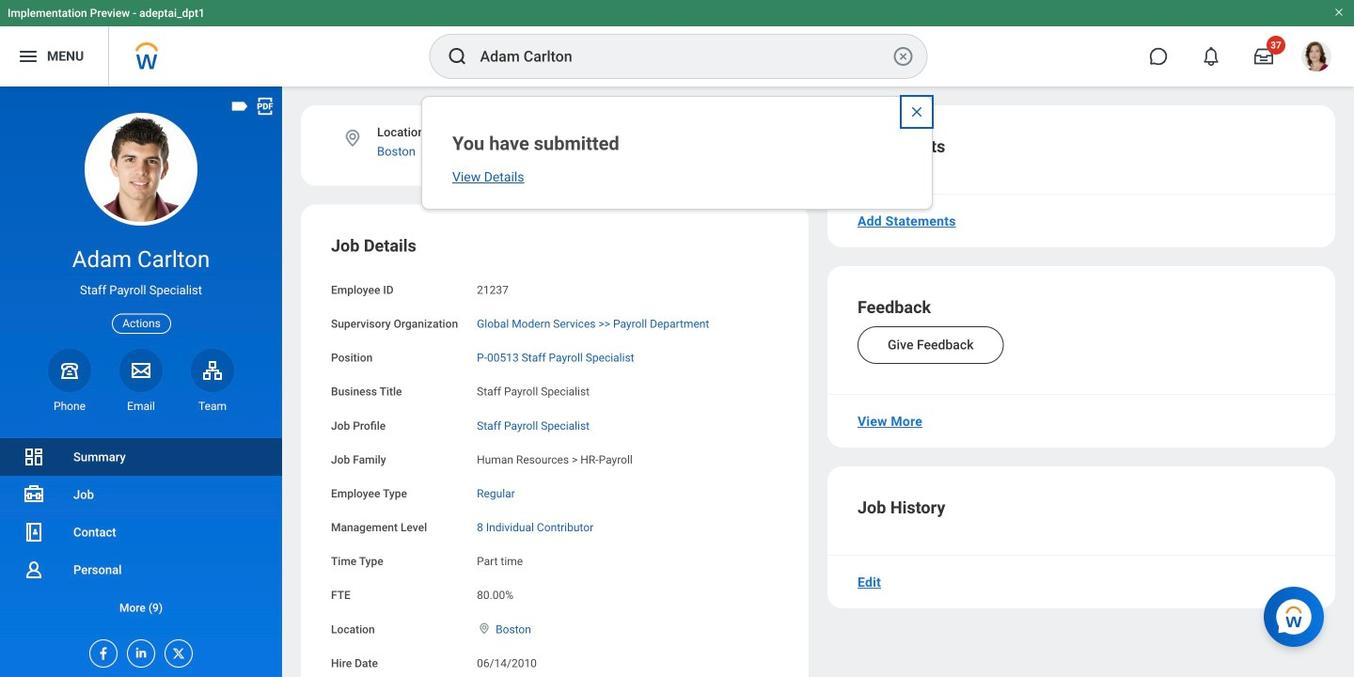 Task type: vqa. For each thing, say whether or not it's contained in the screenshot.
the 'jobRequisitionId' element related to Call Center Manager
no



Task type: describe. For each thing, give the bounding box(es) containing it.
summary image
[[23, 446, 45, 469]]

personal image
[[23, 559, 45, 581]]

email adam carlton element
[[119, 399, 163, 414]]

1 horizontal spatial location image
[[477, 622, 492, 635]]

facebook image
[[90, 641, 111, 661]]

x circle image
[[892, 45, 915, 68]]

navigation pane region
[[0, 87, 282, 677]]

close image
[[910, 104, 925, 119]]

close environment banner image
[[1334, 7, 1345, 18]]

view team image
[[201, 359, 224, 382]]

search image
[[446, 45, 469, 68]]

profile logan mcneil image
[[1302, 41, 1332, 75]]

0 vertical spatial location image
[[342, 128, 363, 149]]

contact image
[[23, 521, 45, 544]]

part time element
[[477, 551, 523, 568]]

phone image
[[56, 359, 83, 382]]



Task type: locate. For each thing, give the bounding box(es) containing it.
job image
[[23, 484, 45, 506]]

inbox large image
[[1255, 47, 1274, 66]]

group
[[331, 235, 779, 677]]

1 vertical spatial location image
[[477, 622, 492, 635]]

notifications large image
[[1202, 47, 1221, 66]]

mail image
[[130, 359, 152, 382]]

dialog
[[422, 96, 933, 210]]

phone adam carlton element
[[48, 399, 91, 414]]

tag image
[[230, 96, 250, 117]]

view printable version (pdf) image
[[255, 96, 276, 117]]

x image
[[166, 641, 186, 661]]

list
[[0, 438, 282, 627]]

location image
[[342, 128, 363, 149], [477, 622, 492, 635]]

justify image
[[17, 45, 40, 68]]

team adam carlton element
[[191, 399, 234, 414]]

0 horizontal spatial location image
[[342, 128, 363, 149]]

linkedin image
[[128, 641, 149, 661]]

banner
[[0, 0, 1355, 87]]

Search Workday  search field
[[480, 36, 889, 77]]



